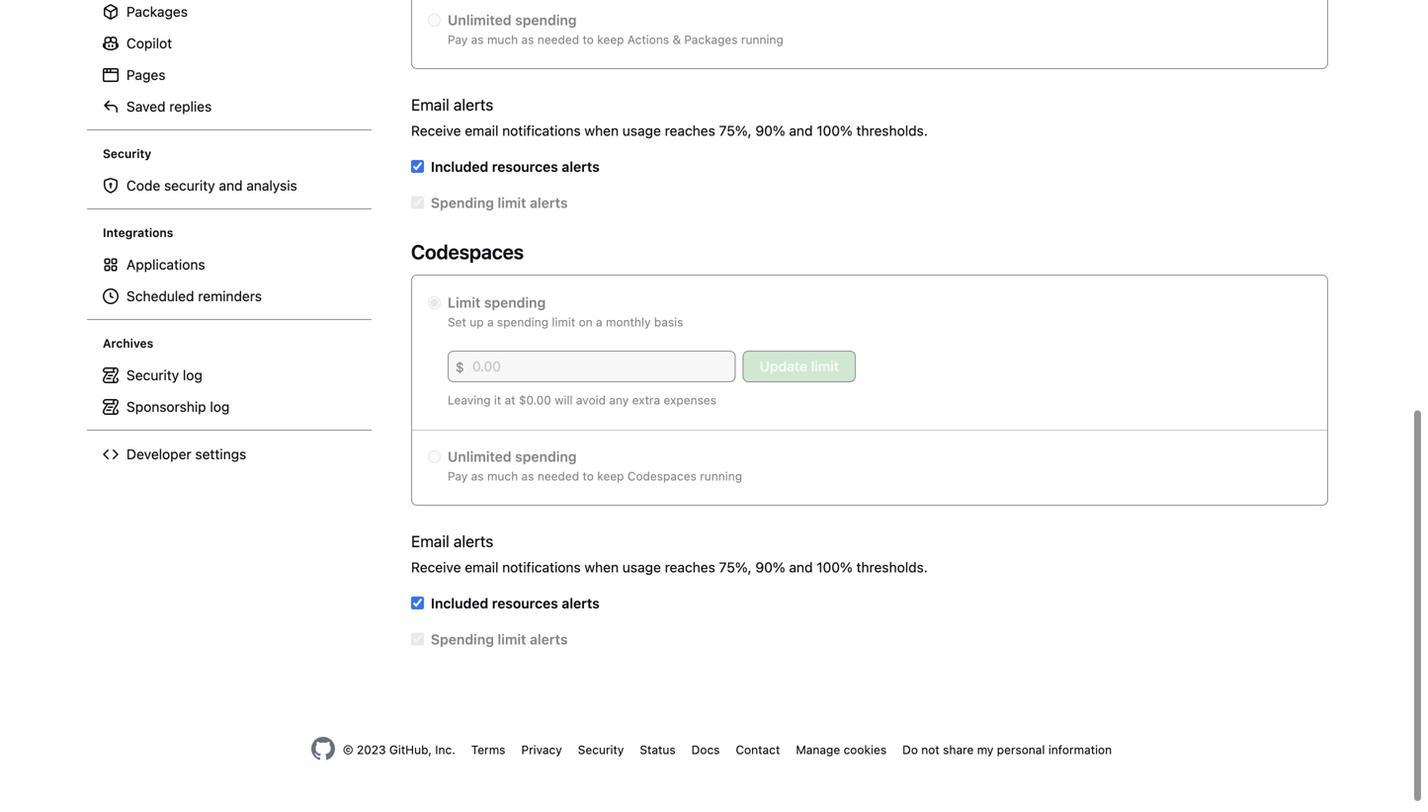Task type: locate. For each thing, give the bounding box(es) containing it.
1 vertical spatial notifications
[[502, 559, 581, 576]]

1 100% from the top
[[817, 123, 853, 139]]

to down the avoid
[[583, 469, 594, 483]]

1 unlimited from the top
[[448, 12, 512, 28]]

homepage image
[[311, 737, 335, 761]]

0 vertical spatial included resources alerts
[[431, 159, 603, 175]]

unlimited inside unlimited spending pay as much as needed to keep codespaces running
[[448, 449, 512, 465]]

1 vertical spatial to
[[583, 469, 594, 483]]

1 vertical spatial 90%
[[755, 559, 785, 576]]

0 vertical spatial much
[[487, 33, 518, 46]]

2 to from the top
[[583, 469, 594, 483]]

codespaces
[[411, 240, 524, 263], [627, 469, 697, 483]]

0 vertical spatial to
[[583, 33, 594, 46]]

included resources alerts
[[431, 159, 603, 175], [431, 595, 603, 612]]

0 vertical spatial 100%
[[817, 123, 853, 139]]

2 100% from the top
[[817, 559, 853, 576]]

applications
[[126, 256, 205, 273]]

do
[[902, 743, 918, 757]]

1 vertical spatial packages
[[684, 33, 738, 46]]

1 horizontal spatial codespaces
[[627, 469, 697, 483]]

unlimited inside unlimited spending pay as much as needed to keep actions & packages running
[[448, 12, 512, 28]]

2 email from the top
[[465, 559, 498, 576]]

manage cookies button
[[796, 741, 887, 759]]

replies
[[169, 98, 212, 115]]

manage
[[796, 743, 840, 757]]

avoid
[[576, 393, 606, 407]]

0 vertical spatial email
[[465, 123, 498, 139]]

1 vertical spatial resources
[[492, 595, 558, 612]]

1 vertical spatial email
[[465, 559, 498, 576]]

0 vertical spatial resources
[[492, 159, 558, 175]]

security log link
[[95, 360, 364, 391]]

75%,
[[719, 123, 752, 139], [719, 559, 752, 576]]

security up sponsorship
[[126, 367, 179, 383]]

log for sponsorship log
[[210, 399, 230, 415]]

None checkbox
[[411, 597, 424, 610]]

1 much from the top
[[487, 33, 518, 46]]

1 vertical spatial 75%,
[[719, 559, 752, 576]]

1 horizontal spatial limit
[[811, 358, 839, 375]]

log for security log
[[183, 367, 202, 383]]

None checkbox
[[411, 160, 424, 173], [411, 196, 424, 209], [411, 633, 424, 646], [411, 160, 424, 173], [411, 196, 424, 209], [411, 633, 424, 646]]

a
[[487, 315, 494, 329], [596, 315, 602, 329]]

needed left actions
[[537, 33, 579, 46]]

90%
[[755, 123, 785, 139], [755, 559, 785, 576]]

security inside archives list
[[126, 367, 179, 383]]

0 vertical spatial log
[[183, 367, 202, 383]]

1 horizontal spatial packages
[[684, 33, 738, 46]]

1 vertical spatial when
[[584, 559, 619, 576]]

0 vertical spatial when
[[584, 123, 619, 139]]

1 vertical spatial keep
[[597, 469, 624, 483]]

1 vertical spatial running
[[700, 469, 742, 483]]

security up the code
[[103, 147, 151, 161]]

None radio
[[428, 14, 441, 27], [428, 451, 441, 463], [428, 14, 441, 27], [428, 451, 441, 463]]

0 vertical spatial thresholds.
[[856, 123, 928, 139]]

spending inside unlimited spending pay as much as needed to keep codespaces running
[[515, 449, 577, 465]]

0 vertical spatial email alerts receive email notifications when usage reaches 75%, 90% and 100% thresholds.
[[411, 95, 928, 139]]

0 vertical spatial notifications
[[502, 123, 581, 139]]

running down 'expenses'
[[700, 469, 742, 483]]

email
[[465, 123, 498, 139], [465, 559, 498, 576]]

email alerts receive email notifications when usage reaches 75%, 90% and 100% thresholds.
[[411, 95, 928, 139], [411, 532, 928, 576]]

keep down any
[[597, 469, 624, 483]]

set
[[448, 315, 466, 329]]

settings
[[195, 446, 246, 462]]

security
[[164, 177, 215, 194]]

security link
[[578, 743, 624, 757]]

0 horizontal spatial a
[[487, 315, 494, 329]]

reaches
[[665, 123, 715, 139], [665, 559, 715, 576]]

needed inside unlimited spending pay as much as needed to keep actions & packages running
[[537, 33, 579, 46]]

0 horizontal spatial log
[[183, 367, 202, 383]]

developer settings
[[126, 446, 246, 462]]

archives list
[[95, 360, 364, 423]]

pages link
[[95, 59, 364, 91]]

alerts
[[453, 95, 493, 114], [562, 159, 600, 175], [453, 532, 493, 551], [562, 595, 600, 612]]

needed
[[537, 33, 579, 46], [537, 469, 579, 483]]

keep left actions
[[597, 33, 624, 46]]

needed inside unlimited spending pay as much as needed to keep codespaces running
[[537, 469, 579, 483]]

1 usage from the top
[[622, 123, 661, 139]]

limit right update
[[811, 358, 839, 375]]

to left actions
[[583, 33, 594, 46]]

0 vertical spatial email
[[411, 95, 449, 114]]

basis
[[654, 315, 683, 329]]

1 vertical spatial included
[[431, 595, 488, 612]]

running inside unlimited spending pay as much as needed to keep codespaces running
[[700, 469, 742, 483]]

shield lock image
[[103, 178, 119, 194]]

integrations
[[103, 226, 173, 240]]

0 vertical spatial 75%,
[[719, 123, 752, 139]]

None radio
[[428, 296, 441, 309]]

codespaces inside unlimited spending pay as much as needed to keep codespaces running
[[627, 469, 697, 483]]

1 vertical spatial limit
[[811, 358, 839, 375]]

1 pay from the top
[[448, 33, 468, 46]]

2 needed from the top
[[537, 469, 579, 483]]

and
[[789, 123, 813, 139], [219, 177, 243, 194], [789, 559, 813, 576]]

thresholds.
[[856, 123, 928, 139], [856, 559, 928, 576]]

pay
[[448, 33, 468, 46], [448, 469, 468, 483]]

1 vertical spatial email alerts receive email notifications when usage reaches 75%, 90% and 100% thresholds.
[[411, 532, 928, 576]]

to inside unlimited spending pay as much as needed to keep actions & packages running
[[583, 33, 594, 46]]

packages up copilot
[[126, 3, 188, 20]]

much for unlimited spending pay as much as needed to keep actions & packages running
[[487, 33, 518, 46]]

© 2023 github, inc.
[[343, 743, 455, 757]]

status link
[[640, 743, 676, 757]]

security for security log
[[126, 367, 179, 383]]

pay inside unlimited spending pay as much as needed to keep codespaces running
[[448, 469, 468, 483]]

security log
[[126, 367, 202, 383]]

1 when from the top
[[584, 123, 619, 139]]

receive
[[411, 123, 461, 139], [411, 559, 461, 576]]

0 vertical spatial and
[[789, 123, 813, 139]]

1 vertical spatial security
[[126, 367, 179, 383]]

copilot image
[[103, 36, 119, 51]]

resources
[[492, 159, 558, 175], [492, 595, 558, 612]]

much inside unlimited spending pay as much as needed to keep codespaces running
[[487, 469, 518, 483]]

limit inside button
[[811, 358, 839, 375]]

cookies
[[844, 743, 887, 757]]

0 vertical spatial keep
[[597, 33, 624, 46]]

notifications
[[502, 123, 581, 139], [502, 559, 581, 576]]

1 75%, from the top
[[719, 123, 752, 139]]

2 vertical spatial security
[[578, 743, 624, 757]]

packages right &
[[684, 33, 738, 46]]

0 horizontal spatial limit
[[552, 315, 575, 329]]

needed for unlimited spending pay as much as needed to keep actions & packages running
[[537, 33, 579, 46]]

©
[[343, 743, 353, 757]]

codespaces down "extra"
[[627, 469, 697, 483]]

clock image
[[103, 288, 119, 304]]

1 vertical spatial thresholds.
[[856, 559, 928, 576]]

unlimited for unlimited spending pay as much as needed to keep codespaces running
[[448, 449, 512, 465]]

running inside unlimited spending pay as much as needed to keep actions & packages running
[[741, 33, 783, 46]]

$
[[456, 359, 464, 376]]

1 vertical spatial included resources alerts
[[431, 595, 603, 612]]

log up sponsorship log
[[183, 367, 202, 383]]

1 horizontal spatial a
[[596, 315, 602, 329]]

usage
[[622, 123, 661, 139], [622, 559, 661, 576]]

developer settings link
[[95, 439, 364, 470]]

browser image
[[103, 67, 119, 83]]

needed for unlimited spending pay as much as needed to keep codespaces running
[[537, 469, 579, 483]]

personal
[[997, 743, 1045, 757]]

2 unlimited from the top
[[448, 449, 512, 465]]

0 vertical spatial usage
[[622, 123, 661, 139]]

0 vertical spatial 90%
[[755, 123, 785, 139]]

1 vertical spatial log
[[210, 399, 230, 415]]

included
[[431, 159, 488, 175], [431, 595, 488, 612]]

much inside unlimited spending pay as much as needed to keep actions & packages running
[[487, 33, 518, 46]]

much
[[487, 33, 518, 46], [487, 469, 518, 483]]

limit left on
[[552, 315, 575, 329]]

1 keep from the top
[[597, 33, 624, 46]]

1 vertical spatial reaches
[[665, 559, 715, 576]]

security left status
[[578, 743, 624, 757]]

1 horizontal spatial log
[[210, 399, 230, 415]]

0 vertical spatial security
[[103, 147, 151, 161]]

a right the up
[[487, 315, 494, 329]]

pay inside unlimited spending pay as much as needed to keep actions & packages running
[[448, 33, 468, 46]]

unlimited spending pay as much as needed to keep actions & packages running
[[448, 12, 783, 46]]

1 vertical spatial 100%
[[817, 559, 853, 576]]

0 horizontal spatial packages
[[126, 3, 188, 20]]

1 vertical spatial email
[[411, 532, 449, 551]]

1 vertical spatial codespaces
[[627, 469, 697, 483]]

unlimited spending pay as much as needed to keep codespaces running
[[448, 449, 742, 483]]

keep for unlimited spending pay as much as needed to keep actions & packages running
[[597, 33, 624, 46]]

0 vertical spatial pay
[[448, 33, 468, 46]]

spending
[[515, 12, 577, 28], [484, 294, 546, 311], [497, 315, 548, 329], [515, 449, 577, 465]]

0 vertical spatial unlimited
[[448, 12, 512, 28]]

0 vertical spatial reaches
[[665, 123, 715, 139]]

0 vertical spatial running
[[741, 33, 783, 46]]

2 a from the left
[[596, 315, 602, 329]]

running right &
[[741, 33, 783, 46]]

inc.
[[435, 743, 455, 757]]

a right on
[[596, 315, 602, 329]]

apps image
[[103, 257, 119, 273]]

to
[[583, 33, 594, 46], [583, 469, 594, 483]]

2 usage from the top
[[622, 559, 661, 576]]

1 vertical spatial unlimited
[[448, 449, 512, 465]]

0 vertical spatial receive
[[411, 123, 461, 139]]

log image
[[103, 368, 119, 383]]

0 vertical spatial needed
[[537, 33, 579, 46]]

keep
[[597, 33, 624, 46], [597, 469, 624, 483]]

log down security log link
[[210, 399, 230, 415]]

1 vertical spatial usage
[[622, 559, 661, 576]]

limit spending
[[448, 294, 546, 311]]

needed down will
[[537, 469, 579, 483]]

1 vertical spatial receive
[[411, 559, 461, 576]]

limit
[[448, 294, 481, 311]]

0 vertical spatial packages
[[126, 3, 188, 20]]

0 vertical spatial included
[[431, 159, 488, 175]]

information
[[1048, 743, 1112, 757]]

1 to from the top
[[583, 33, 594, 46]]

codespaces up limit
[[411, 240, 524, 263]]

0 vertical spatial limit
[[552, 315, 575, 329]]

integrations list
[[95, 249, 364, 312]]

packages
[[126, 3, 188, 20], [684, 33, 738, 46]]

100%
[[817, 123, 853, 139], [817, 559, 853, 576]]

update limit
[[760, 358, 839, 375]]

spending inside unlimited spending pay as much as needed to keep actions & packages running
[[515, 12, 577, 28]]

2 keep from the top
[[597, 469, 624, 483]]

keep inside unlimited spending pay as much as needed to keep codespaces running
[[597, 469, 624, 483]]

2 75%, from the top
[[719, 559, 752, 576]]

share
[[943, 743, 974, 757]]

2 pay from the top
[[448, 469, 468, 483]]

1 needed from the top
[[537, 33, 579, 46]]

1 receive from the top
[[411, 123, 461, 139]]

copilot link
[[95, 28, 364, 59]]

do not share my personal information
[[902, 743, 1112, 757]]

1 resources from the top
[[492, 159, 558, 175]]

keep inside unlimited spending pay as much as needed to keep actions & packages running
[[597, 33, 624, 46]]

when
[[584, 123, 619, 139], [584, 559, 619, 576]]

log image
[[103, 399, 119, 415]]

1 vertical spatial pay
[[448, 469, 468, 483]]

security for security "link"
[[578, 743, 624, 757]]

log
[[183, 367, 202, 383], [210, 399, 230, 415]]

email
[[411, 95, 449, 114], [411, 532, 449, 551]]

1 vertical spatial much
[[487, 469, 518, 483]]

2 when from the top
[[584, 559, 619, 576]]

1 vertical spatial needed
[[537, 469, 579, 483]]

2 much from the top
[[487, 469, 518, 483]]

to inside unlimited spending pay as much as needed to keep codespaces running
[[583, 469, 594, 483]]

0 horizontal spatial codespaces
[[411, 240, 524, 263]]

limit
[[552, 315, 575, 329], [811, 358, 839, 375]]



Task type: vqa. For each thing, say whether or not it's contained in the screenshot.
the right pull
no



Task type: describe. For each thing, give the bounding box(es) containing it.
1 vertical spatial and
[[219, 177, 243, 194]]

1 included from the top
[[431, 159, 488, 175]]

archives
[[103, 336, 153, 350]]

do not share my personal information button
[[902, 741, 1112, 759]]

terms link
[[471, 743, 505, 757]]

pages
[[126, 67, 165, 83]]

spending for limit spending
[[484, 294, 546, 311]]

sponsorship log link
[[95, 391, 364, 423]]

spending for unlimited spending pay as much as needed to keep actions & packages running
[[515, 12, 577, 28]]

much for unlimited spending pay as much as needed to keep codespaces running
[[487, 469, 518, 483]]

set up a spending limit on a monthly basis
[[448, 315, 683, 329]]

&
[[672, 33, 681, 46]]

actions
[[627, 33, 669, 46]]

docs link
[[691, 743, 720, 757]]

pay for unlimited spending pay as much as needed to keep codespaces running
[[448, 469, 468, 483]]

leaving
[[448, 393, 491, 407]]

it
[[494, 393, 501, 407]]

1 included resources alerts from the top
[[431, 159, 603, 175]]

extra
[[632, 393, 660, 407]]

2 resources from the top
[[492, 595, 558, 612]]

status
[[640, 743, 676, 757]]

pay for unlimited spending pay as much as needed to keep actions & packages running
[[448, 33, 468, 46]]

developer
[[126, 446, 191, 462]]

terms
[[471, 743, 505, 757]]

update limit button
[[743, 351, 856, 382]]

2 90% from the top
[[755, 559, 785, 576]]

manage cookies
[[796, 743, 887, 757]]

any
[[609, 393, 629, 407]]

keep for unlimited spending pay as much as needed to keep codespaces running
[[597, 469, 624, 483]]

monthly
[[606, 315, 651, 329]]

to for unlimited spending pay as much as needed to keep codespaces running
[[583, 469, 594, 483]]

code, planning, and automation list
[[95, 0, 364, 122]]

2 vertical spatial and
[[789, 559, 813, 576]]

1 email from the top
[[465, 123, 498, 139]]

sponsorship log
[[126, 399, 230, 415]]

1 email alerts receive email notifications when usage reaches 75%, 90% and 100% thresholds. from the top
[[411, 95, 928, 139]]

packages link
[[95, 0, 364, 28]]

on
[[579, 315, 593, 329]]

copilot
[[126, 35, 172, 51]]

docs
[[691, 743, 720, 757]]

privacy link
[[521, 743, 562, 757]]

saved
[[126, 98, 166, 115]]

$0.00 number field
[[448, 351, 736, 382]]

at
[[505, 393, 515, 407]]

2 email from the top
[[411, 532, 449, 551]]

will
[[555, 393, 573, 407]]

contact link
[[736, 743, 780, 757]]

2023
[[357, 743, 386, 757]]

2 thresholds. from the top
[[856, 559, 928, 576]]

reminders
[[198, 288, 262, 304]]

saved replies
[[126, 98, 212, 115]]

code security and analysis link
[[95, 170, 364, 202]]

code image
[[103, 447, 119, 462]]

1 a from the left
[[487, 315, 494, 329]]

1 notifications from the top
[[502, 123, 581, 139]]

1 90% from the top
[[755, 123, 785, 139]]

analysis
[[246, 177, 297, 194]]

my
[[977, 743, 994, 757]]

unlimited for unlimited spending pay as much as needed to keep actions & packages running
[[448, 12, 512, 28]]

expenses
[[664, 393, 716, 407]]

reply image
[[103, 99, 119, 115]]

2 email alerts receive email notifications when usage reaches 75%, 90% and 100% thresholds. from the top
[[411, 532, 928, 576]]

packages inside code, planning, and automation list
[[126, 3, 188, 20]]

1 reaches from the top
[[665, 123, 715, 139]]

2 receive from the top
[[411, 559, 461, 576]]

up
[[470, 315, 484, 329]]

not
[[921, 743, 940, 757]]

2 included resources alerts from the top
[[431, 595, 603, 612]]

$0.00
[[519, 393, 551, 407]]

sponsorship
[[126, 399, 206, 415]]

spending for unlimited spending pay as much as needed to keep codespaces running
[[515, 449, 577, 465]]

packages inside unlimited spending pay as much as needed to keep actions & packages running
[[684, 33, 738, 46]]

github,
[[389, 743, 432, 757]]

package image
[[103, 4, 119, 20]]

scheduled reminders link
[[95, 281, 364, 312]]

2 notifications from the top
[[502, 559, 581, 576]]

1 email from the top
[[411, 95, 449, 114]]

to for unlimited spending pay as much as needed to keep actions & packages running
[[583, 33, 594, 46]]

privacy
[[521, 743, 562, 757]]

code
[[126, 177, 160, 194]]

update
[[760, 358, 807, 375]]

leaving it at $0.00 will avoid any extra expenses
[[448, 393, 716, 407]]

2 included from the top
[[431, 595, 488, 612]]

0 vertical spatial codespaces
[[411, 240, 524, 263]]

scheduled reminders
[[126, 288, 262, 304]]

scheduled
[[126, 288, 194, 304]]

contact
[[736, 743, 780, 757]]

saved replies link
[[95, 91, 364, 122]]

1 thresholds. from the top
[[856, 123, 928, 139]]

code security and analysis
[[126, 177, 297, 194]]

applications link
[[95, 249, 364, 281]]

2 reaches from the top
[[665, 559, 715, 576]]



